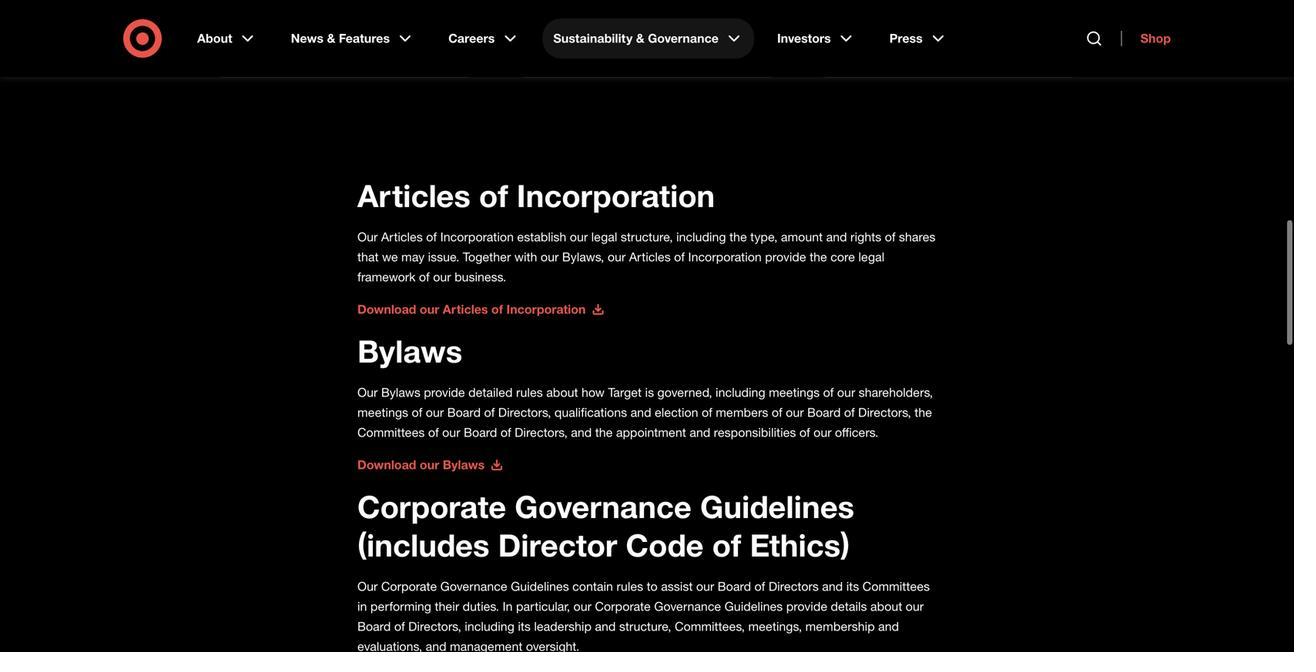 Task type: vqa. For each thing, say whether or not it's contained in the screenshot.
provide within Our Corporate Governance Guidelines contain rules to assist our Board of Directors and its Committees in performing their duties. In particular, our Corporate Governance Guidelines provide details about our Board of Directors, including its leadership and structure, Committees, meetings, membership and evaluations, and management oversight.
yes



Task type: describe. For each thing, give the bounding box(es) containing it.
incorporation down with
[[507, 296, 586, 311]]

governance inside corporate governance guidelines (includes director code of ethics)
[[515, 482, 692, 520]]

our for our corporate governance guidelines contain rules to assist our board of directors and its committees in performing their duties. in particular, our corporate governance guidelines provide details about our board of directors, including its leadership and structure, committees, meetings, membership and evaluations, and management oversight.
[[357, 573, 378, 588]]

2 vertical spatial corporate
[[595, 593, 651, 608]]

duties.
[[463, 593, 499, 608]]

responsibilities
[[714, 419, 796, 434]]

1 visit page link from the left
[[231, 28, 459, 47]]

committees inside our corporate governance guidelines contain rules to assist our board of directors and its committees in performing their duties. in particular, our corporate governance guidelines provide details about our board of directors, including its leadership and structure, committees, meetings, membership and evaluations, and management oversight.
[[863, 573, 930, 588]]

is
[[645, 379, 654, 394]]

download for download our bylaws
[[357, 451, 416, 466]]

appointment
[[616, 419, 686, 434]]

careers link
[[438, 18, 530, 59]]

incorporation down type, in the top of the page
[[688, 243, 762, 258]]

provide inside our bylaws provide detailed rules about how target is governed, including meetings of our shareholders, meetings of our board of directors, qualifications and election of members of our board of directors, the committees of our board of directors, and the appointment and responsibilities of our officers.
[[424, 379, 465, 394]]

visit page for second visit page link from right
[[533, 30, 591, 45]]

qualifications
[[555, 399, 627, 414]]

2 visit from the left
[[533, 30, 558, 45]]

code
[[626, 520, 704, 558]]

committees inside our bylaws provide detailed rules about how target is governed, including meetings of our shareholders, meetings of our board of directors, qualifications and election of members of our board of directors, the committees of our board of directors, and the appointment and responsibilities of our officers.
[[357, 419, 425, 434]]

target
[[608, 379, 642, 394]]

together
[[463, 243, 511, 258]]

2 page from the left
[[562, 30, 591, 45]]

including inside our articles of incorporation establish our legal structure, including the type, amount and rights of shares that we may issue. together with our bylaws, our articles of incorporation provide the core legal framework of our business.
[[676, 223, 726, 238]]

directors, down shareholders,
[[858, 399, 911, 414]]

articles of incorporation
[[357, 171, 724, 208]]

and down is on the bottom of the page
[[631, 399, 651, 414]]

contain
[[573, 573, 613, 588]]

guidelines inside corporate governance guidelines (includes director code of ethics)
[[700, 482, 855, 520]]

1 vertical spatial corporate
[[381, 573, 437, 588]]

shop
[[1141, 31, 1171, 46]]

and right membership
[[878, 613, 899, 628]]

structure, inside our articles of incorporation establish our legal structure, including the type, amount and rights of shares that we may issue. together with our bylaws, our articles of incorporation provide the core legal framework of our business.
[[621, 223, 673, 238]]

members
[[716, 399, 768, 414]]

we
[[382, 243, 398, 258]]

& for governance
[[636, 31, 645, 46]]

details
[[831, 593, 867, 608]]

1 horizontal spatial meetings
[[769, 379, 820, 394]]

press
[[890, 31, 923, 46]]

sustainability & governance
[[553, 31, 719, 46]]

how
[[582, 379, 605, 394]]

about inside our corporate governance guidelines contain rules to assist our board of directors and its committees in performing their duties. in particular, our corporate governance guidelines provide details about our board of directors, including its leadership and structure, committees, meetings, membership and evaluations, and management oversight.
[[871, 593, 902, 608]]

1 page from the left
[[260, 30, 289, 45]]

bylaws inside our bylaws provide detailed rules about how target is governed, including meetings of our shareholders, meetings of our board of directors, qualifications and election of members of our board of directors, the committees of our board of directors, and the appointment and responsibilities of our officers.
[[381, 379, 421, 394]]

director
[[498, 520, 617, 558]]

amount
[[781, 223, 823, 238]]

directors, down detailed
[[498, 399, 551, 414]]

and down their
[[426, 633, 447, 648]]

with
[[515, 243, 537, 258]]

in
[[357, 593, 367, 608]]

provide inside our corporate governance guidelines contain rules to assist our board of directors and its committees in performing their duties. in particular, our corporate governance guidelines provide details about our board of directors, including its leadership and structure, committees, meetings, membership and evaluations, and management oversight.
[[786, 593, 828, 608]]

governed,
[[658, 379, 712, 394]]

type,
[[751, 223, 778, 238]]

0 vertical spatial its
[[847, 573, 859, 588]]

the left core
[[810, 243, 827, 258]]

download our bylaws
[[357, 451, 485, 466]]

our bylaws provide detailed rules about how target is governed, including meetings of our shareholders, meetings of our board of directors, qualifications and election of members of our board of directors, the committees of our board of directors, and the appointment and responsibilities of our officers.
[[357, 379, 933, 434]]

shares
[[899, 223, 936, 238]]

management
[[450, 633, 523, 648]]

rights
[[851, 223, 882, 238]]

our for our bylaws provide detailed rules about how target is governed, including meetings of our shareholders, meetings of our board of directors, qualifications and election of members of our board of directors, the committees of our board of directors, and the appointment and responsibilities of our officers.
[[357, 379, 378, 394]]

press link
[[879, 18, 958, 59]]

shop link
[[1121, 31, 1171, 46]]

the down shareholders,
[[915, 399, 932, 414]]

framework
[[357, 263, 416, 278]]

business.
[[455, 263, 506, 278]]

1 vertical spatial legal
[[859, 243, 885, 258]]

features
[[339, 31, 390, 46]]

the down qualifications
[[595, 419, 613, 434]]

establish
[[517, 223, 567, 238]]

officers.
[[835, 419, 879, 434]]

our articles of incorporation establish our legal structure, including the type, amount and rights of shares that we may issue. together with our bylaws, our articles of incorporation provide the core legal framework of our business.
[[357, 223, 936, 278]]

to
[[647, 573, 658, 588]]

and down contain
[[595, 613, 616, 628]]

meetings,
[[748, 613, 802, 628]]

2 vertical spatial guidelines
[[725, 593, 783, 608]]

0 horizontal spatial legal
[[591, 223, 617, 238]]



Task type: locate. For each thing, give the bounding box(es) containing it.
its down particular,
[[518, 613, 531, 628]]

0 horizontal spatial committees
[[357, 419, 425, 434]]

1 vertical spatial bylaws
[[381, 379, 421, 394]]

guidelines up 'meetings,'
[[725, 593, 783, 608]]

2 horizontal spatial visit page link
[[835, 28, 1063, 47]]

our for our articles of incorporation establish our legal structure, including the type, amount and rights of shares that we may issue. together with our bylaws, our articles of incorporation provide the core legal framework of our business.
[[357, 223, 378, 238]]

page
[[260, 30, 289, 45], [562, 30, 591, 45], [864, 30, 893, 45]]

including inside our corporate governance guidelines contain rules to assist our board of directors and its committees in performing their duties. in particular, our corporate governance guidelines provide details about our board of directors, including its leadership and structure, committees, meetings, membership and evaluations, and management oversight.
[[465, 613, 515, 628]]

provide inside our articles of incorporation establish our legal structure, including the type, amount and rights of shares that we may issue. together with our bylaws, our articles of incorporation provide the core legal framework of our business.
[[765, 243, 806, 258]]

our inside our articles of incorporation establish our legal structure, including the type, amount and rights of shares that we may issue. together with our bylaws, our articles of incorporation provide the core legal framework of our business.
[[357, 223, 378, 238]]

2 visit page link from the left
[[533, 28, 761, 47]]

including up members
[[716, 379, 766, 394]]

1 vertical spatial provide
[[424, 379, 465, 394]]

0 horizontal spatial about
[[546, 379, 578, 394]]

our inside our bylaws provide detailed rules about how target is governed, including meetings of our shareholders, meetings of our board of directors, qualifications and election of members of our board of directors, the committees of our board of directors, and the appointment and responsibilities of our officers.
[[357, 379, 378, 394]]

rules right detailed
[[516, 379, 543, 394]]

shareholders,
[[859, 379, 933, 394]]

2 visit page from the left
[[533, 30, 591, 45]]

committees
[[357, 419, 425, 434], [863, 573, 930, 588]]

our
[[357, 223, 378, 238], [357, 379, 378, 394], [357, 573, 378, 588]]

3 visit page from the left
[[835, 30, 893, 45]]

0 vertical spatial about
[[546, 379, 578, 394]]

assist
[[661, 573, 693, 588]]

its up 'details'
[[847, 573, 859, 588]]

bylaws,
[[562, 243, 604, 258]]

1 horizontal spatial committees
[[863, 573, 930, 588]]

0 horizontal spatial visit page
[[231, 30, 289, 45]]

provide down directors
[[786, 593, 828, 608]]

0 horizontal spatial visit page link
[[231, 28, 459, 47]]

investors
[[777, 31, 831, 46]]

incorporation
[[517, 171, 715, 208], [440, 223, 514, 238], [688, 243, 762, 258], [507, 296, 586, 311]]

committees up 'details'
[[863, 573, 930, 588]]

corporate up (includes
[[357, 482, 506, 520]]

including inside our bylaws provide detailed rules about how target is governed, including meetings of our shareholders, meetings of our board of directors, qualifications and election of members of our board of directors, the committees of our board of directors, and the appointment and responsibilities of our officers.
[[716, 379, 766, 394]]

news & features link
[[280, 18, 425, 59]]

the left type, in the top of the page
[[730, 223, 747, 238]]

download our articles of incorporation link
[[357, 296, 604, 311]]

download
[[357, 296, 416, 311], [357, 451, 416, 466]]

3 visit from the left
[[835, 30, 860, 45]]

governance
[[648, 31, 719, 46], [515, 482, 692, 520], [440, 573, 507, 588], [654, 593, 721, 608]]

evaluations,
[[357, 633, 422, 648]]

membership
[[806, 613, 875, 628]]

1 vertical spatial committees
[[863, 573, 930, 588]]

corporate inside corporate governance guidelines (includes director code of ethics)
[[357, 482, 506, 520]]

corporate up performing
[[381, 573, 437, 588]]

incorporation up our articles of incorporation establish our legal structure, including the type, amount and rights of shares that we may issue. together with our bylaws, our articles of incorporation provide the core legal framework of our business.
[[517, 171, 715, 208]]

0 vertical spatial legal
[[591, 223, 617, 238]]

leadership
[[534, 613, 592, 628]]

committees up download our bylaws
[[357, 419, 425, 434]]

1 vertical spatial about
[[871, 593, 902, 608]]

1 vertical spatial meetings
[[357, 399, 408, 414]]

0 horizontal spatial &
[[327, 31, 335, 46]]

bylaws
[[357, 326, 471, 364], [381, 379, 421, 394], [443, 451, 485, 466]]

download for download our articles of incorporation
[[357, 296, 416, 311]]

2 download from the top
[[357, 451, 416, 466]]

1 vertical spatial our
[[357, 379, 378, 394]]

the
[[730, 223, 747, 238], [810, 243, 827, 258], [915, 399, 932, 414], [595, 419, 613, 434]]

legal
[[591, 223, 617, 238], [859, 243, 885, 258]]

0 vertical spatial meetings
[[769, 379, 820, 394]]

visit right investors
[[835, 30, 860, 45]]

articles
[[357, 171, 471, 208], [381, 223, 423, 238], [629, 243, 671, 258], [443, 296, 488, 311]]

&
[[327, 31, 335, 46], [636, 31, 645, 46]]

2 our from the top
[[357, 379, 378, 394]]

of
[[479, 171, 508, 208], [426, 223, 437, 238], [885, 223, 896, 238], [674, 243, 685, 258], [419, 263, 430, 278], [491, 296, 503, 311], [823, 379, 834, 394], [412, 399, 422, 414], [484, 399, 495, 414], [702, 399, 713, 414], [772, 399, 783, 414], [844, 399, 855, 414], [428, 419, 439, 434], [501, 419, 511, 434], [800, 419, 810, 434], [712, 520, 741, 558], [755, 573, 765, 588], [394, 613, 405, 628]]

board
[[447, 399, 481, 414], [807, 399, 841, 414], [464, 419, 497, 434], [718, 573, 751, 588], [357, 613, 391, 628]]

1 download from the top
[[357, 296, 416, 311]]

that
[[357, 243, 379, 258]]

0 vertical spatial including
[[676, 223, 726, 238]]

and down qualifications
[[571, 419, 592, 434]]

sustainability
[[553, 31, 633, 46]]

corporate
[[357, 482, 506, 520], [381, 573, 437, 588], [595, 593, 651, 608]]

1 vertical spatial its
[[518, 613, 531, 628]]

1 vertical spatial guidelines
[[511, 573, 569, 588]]

rules inside our bylaws provide detailed rules about how target is governed, including meetings of our shareholders, meetings of our board of directors, qualifications and election of members of our board of directors, the committees of our board of directors, and the appointment and responsibilities of our officers.
[[516, 379, 543, 394]]

corporate down to
[[595, 593, 651, 608]]

download our articles of incorporation
[[357, 296, 586, 311]]

3 visit page link from the left
[[835, 28, 1063, 47]]

including
[[676, 223, 726, 238], [716, 379, 766, 394], [465, 613, 515, 628]]

news & features
[[291, 31, 390, 46]]

provide left detailed
[[424, 379, 465, 394]]

0 horizontal spatial meetings
[[357, 399, 408, 414]]

visit left 'news'
[[231, 30, 256, 45]]

including left type, in the top of the page
[[676, 223, 726, 238]]

3 our from the top
[[357, 573, 378, 588]]

committees,
[[675, 613, 745, 628]]

legal up bylaws,
[[591, 223, 617, 238]]

0 horizontal spatial rules
[[516, 379, 543, 394]]

visit
[[231, 30, 256, 45], [533, 30, 558, 45], [835, 30, 860, 45]]

and up 'details'
[[822, 573, 843, 588]]

provide down amount
[[765, 243, 806, 258]]

1 horizontal spatial page
[[562, 30, 591, 45]]

0 horizontal spatial page
[[260, 30, 289, 45]]

news
[[291, 31, 324, 46]]

0 horizontal spatial its
[[518, 613, 531, 628]]

our
[[570, 223, 588, 238], [541, 243, 559, 258], [608, 243, 626, 258], [433, 263, 451, 278], [420, 296, 439, 311], [837, 379, 855, 394], [426, 399, 444, 414], [786, 399, 804, 414], [442, 419, 460, 434], [814, 419, 832, 434], [420, 451, 439, 466], [696, 573, 714, 588], [574, 593, 592, 608], [906, 593, 924, 608]]

meetings up responsibilities on the bottom right of the page
[[769, 379, 820, 394]]

including up management
[[465, 613, 515, 628]]

download our bylaws link
[[357, 451, 503, 467]]

our inside our corporate governance guidelines contain rules to assist our board of directors and its committees in performing their duties. in particular, our corporate governance guidelines provide details about our board of directors, including its leadership and structure, committees, meetings, membership and evaluations, and management oversight.
[[357, 573, 378, 588]]

oversight.
[[526, 633, 580, 648]]

1 horizontal spatial rules
[[617, 573, 643, 588]]

2 vertical spatial bylaws
[[443, 451, 485, 466]]

& right 'news'
[[327, 31, 335, 46]]

its
[[847, 573, 859, 588], [518, 613, 531, 628]]

0 vertical spatial provide
[[765, 243, 806, 258]]

1 horizontal spatial visit page
[[533, 30, 591, 45]]

about left how
[[546, 379, 578, 394]]

1 vertical spatial download
[[357, 451, 416, 466]]

and
[[826, 223, 847, 238], [631, 399, 651, 414], [571, 419, 592, 434], [690, 419, 711, 434], [822, 573, 843, 588], [595, 613, 616, 628], [878, 613, 899, 628], [426, 633, 447, 648]]

2 vertical spatial our
[[357, 573, 378, 588]]

1 vertical spatial structure,
[[619, 613, 671, 628]]

provide
[[765, 243, 806, 258], [424, 379, 465, 394], [786, 593, 828, 608]]

1 horizontal spatial about
[[871, 593, 902, 608]]

guidelines up ethics)
[[700, 482, 855, 520]]

1 horizontal spatial visit page link
[[533, 28, 761, 47]]

detailed
[[469, 379, 513, 394]]

and up core
[[826, 223, 847, 238]]

guidelines up particular,
[[511, 573, 569, 588]]

of inside corporate governance guidelines (includes director code of ethics)
[[712, 520, 741, 558]]

1 horizontal spatial &
[[636, 31, 645, 46]]

about right 'details'
[[871, 593, 902, 608]]

2 vertical spatial provide
[[786, 593, 828, 608]]

about inside our bylaws provide detailed rules about how target is governed, including meetings of our shareholders, meetings of our board of directors, qualifications and election of members of our board of directors, the committees of our board of directors, and the appointment and responsibilities of our officers.
[[546, 379, 578, 394]]

1 our from the top
[[357, 223, 378, 238]]

2 horizontal spatial visit
[[835, 30, 860, 45]]

and inside our articles of incorporation establish our legal structure, including the type, amount and rights of shares that we may issue. together with our bylaws, our articles of incorporation provide the core legal framework of our business.
[[826, 223, 847, 238]]

directors, inside our corporate governance guidelines contain rules to assist our board of directors and its committees in performing their duties. in particular, our corporate governance guidelines provide details about our board of directors, including its leadership and structure, committees, meetings, membership and evaluations, and management oversight.
[[408, 613, 461, 628]]

visit page for first visit page link
[[231, 30, 289, 45]]

& for features
[[327, 31, 335, 46]]

corporate governance guidelines (includes director code of ethics)
[[357, 482, 859, 558]]

and down election
[[690, 419, 711, 434]]

our corporate governance guidelines contain rules to assist our board of directors and its committees in performing their duties. in particular, our corporate governance guidelines provide details about our board of directors, including its leadership and structure, committees, meetings, membership and evaluations, and management oversight.
[[357, 573, 930, 648]]

issue.
[[428, 243, 460, 258]]

1 horizontal spatial its
[[847, 573, 859, 588]]

directors
[[769, 573, 819, 588]]

investors link
[[767, 18, 867, 59]]

directors, down qualifications
[[515, 419, 568, 434]]

structure,
[[621, 223, 673, 238], [619, 613, 671, 628]]

2 vertical spatial including
[[465, 613, 515, 628]]

3 page from the left
[[864, 30, 893, 45]]

incorporation up together
[[440, 223, 514, 238]]

sustainability & governance link
[[543, 18, 754, 59]]

ethics)
[[750, 520, 850, 558]]

careers
[[448, 31, 495, 46]]

2 horizontal spatial page
[[864, 30, 893, 45]]

1 horizontal spatial visit
[[533, 30, 558, 45]]

0 vertical spatial our
[[357, 223, 378, 238]]

1 visit page from the left
[[231, 30, 289, 45]]

0 vertical spatial guidelines
[[700, 482, 855, 520]]

1 & from the left
[[327, 31, 335, 46]]

0 vertical spatial rules
[[516, 379, 543, 394]]

0 vertical spatial committees
[[357, 419, 425, 434]]

0 vertical spatial structure,
[[621, 223, 673, 238]]

0 vertical spatial download
[[357, 296, 416, 311]]

about
[[546, 379, 578, 394], [871, 593, 902, 608]]

election
[[655, 399, 698, 414]]

visit right careers link
[[533, 30, 558, 45]]

rules inside our corporate governance guidelines contain rules to assist our board of directors and its committees in performing their duties. in particular, our corporate governance guidelines provide details about our board of directors, including its leadership and structure, committees, meetings, membership and evaluations, and management oversight.
[[617, 573, 643, 588]]

particular,
[[516, 593, 570, 608]]

directors, down their
[[408, 613, 461, 628]]

about
[[197, 31, 232, 46]]

2 horizontal spatial visit page
[[835, 30, 893, 45]]

guidelines
[[700, 482, 855, 520], [511, 573, 569, 588], [725, 593, 783, 608]]

in
[[503, 593, 513, 608]]

0 horizontal spatial visit
[[231, 30, 256, 45]]

1 visit from the left
[[231, 30, 256, 45]]

performing
[[371, 593, 431, 608]]

0 vertical spatial corporate
[[357, 482, 506, 520]]

their
[[435, 593, 459, 608]]

meetings up download our bylaws
[[357, 399, 408, 414]]

rules left to
[[617, 573, 643, 588]]

may
[[401, 243, 425, 258]]

1 vertical spatial rules
[[617, 573, 643, 588]]

(includes
[[357, 520, 490, 558]]

legal down rights
[[859, 243, 885, 258]]

1 vertical spatial including
[[716, 379, 766, 394]]

& right sustainability
[[636, 31, 645, 46]]

core
[[831, 243, 855, 258]]

visit page
[[231, 30, 289, 45], [533, 30, 591, 45], [835, 30, 893, 45]]

about link
[[186, 18, 268, 59]]

visit page for first visit page link from the right
[[835, 30, 893, 45]]

rules
[[516, 379, 543, 394], [617, 573, 643, 588]]

2 & from the left
[[636, 31, 645, 46]]

1 horizontal spatial legal
[[859, 243, 885, 258]]

structure, inside our corporate governance guidelines contain rules to assist our board of directors and its committees in performing their duties. in particular, our corporate governance guidelines provide details about our board of directors, including its leadership and structure, committees, meetings, membership and evaluations, and management oversight.
[[619, 613, 671, 628]]

0 vertical spatial bylaws
[[357, 326, 471, 364]]



